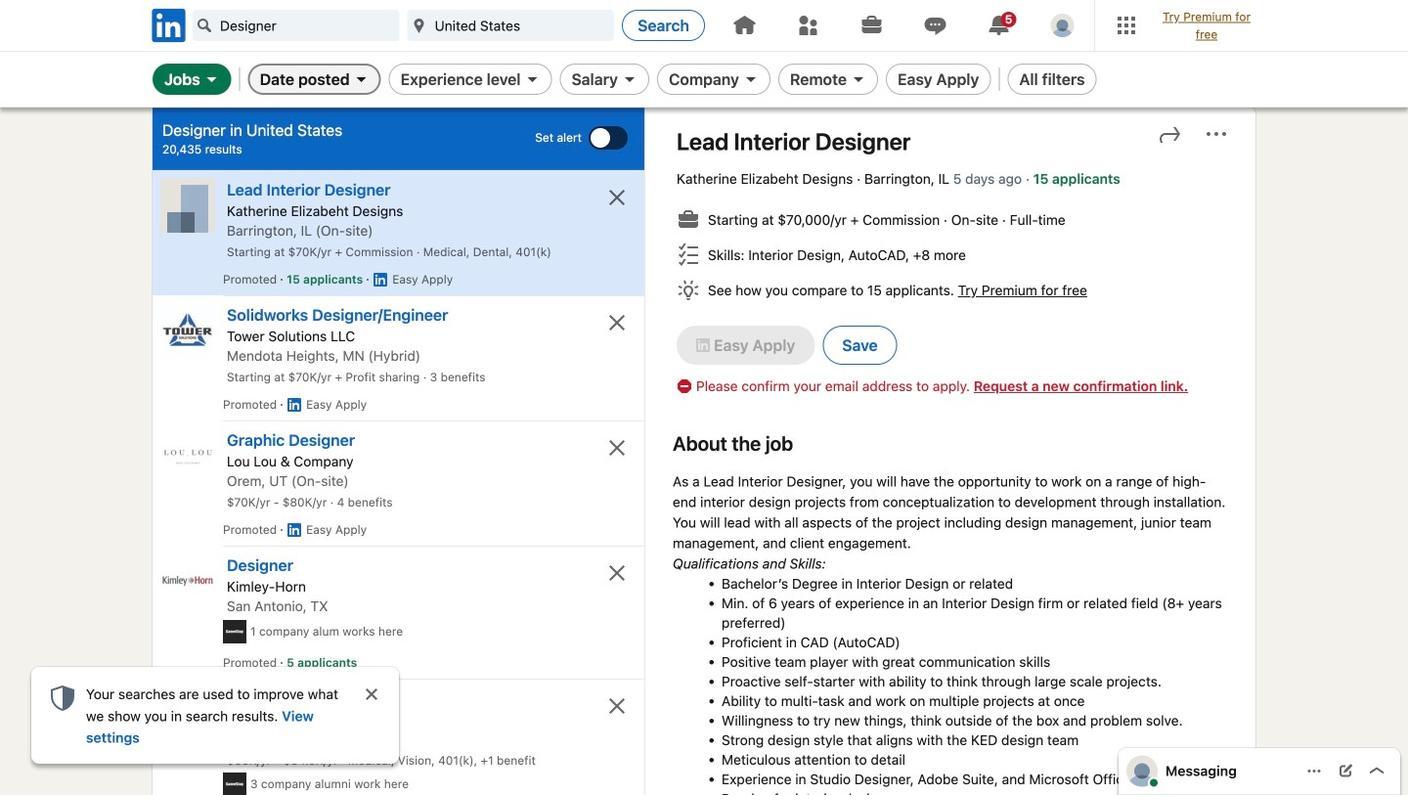 Task type: vqa. For each thing, say whether or not it's contained in the screenshot.
Rachel Moore icon
yes



Task type: describe. For each thing, give the bounding box(es) containing it.
dismiss "your searches are used to improve what we show you in search results." notification 1 of 1. image
[[364, 687, 380, 702]]

experience level filter. clicking this button displays all experience level filter options. image
[[525, 71, 540, 87]]

Easy Apply filter. button
[[886, 64, 991, 95]]

dismiss job image for lou lou & company logo
[[606, 436, 629, 460]]

tower solutions llc logo image
[[160, 303, 215, 358]]

date posted filter. clicking this button displays all date posted filter options. image
[[354, 71, 369, 87]]

company filter. clicking this button displays all company filter options. image
[[743, 71, 759, 87]]

creative circle logo image
[[160, 687, 215, 741]]

City, state, or zip code text field
[[407, 10, 614, 41]]

share image
[[1158, 122, 1182, 146]]



Task type: locate. For each thing, give the bounding box(es) containing it.
linkedin image
[[149, 5, 189, 45], [149, 5, 189, 45]]

5 dismiss job image from the top
[[606, 694, 629, 718]]

2 dismiss job image from the top
[[606, 311, 629, 335]]

dismiss job image
[[606, 186, 629, 209], [606, 311, 629, 335], [606, 436, 629, 460], [606, 561, 629, 585], [606, 694, 629, 718]]

lou lou & company logo image
[[160, 428, 215, 483]]

dismiss job image for the creative circle logo
[[606, 694, 629, 718]]

3 dismiss job image from the top
[[606, 436, 629, 460]]

salary filter. clicking this button displays all salary filter options. image
[[622, 71, 638, 87]]

filter by: jobs image
[[204, 71, 220, 87]]

dismiss job image for kimley-horn logo
[[606, 561, 629, 585]]

rachel moore image
[[1051, 14, 1075, 37], [1127, 756, 1158, 787]]

region
[[31, 667, 399, 764]]

custom image
[[197, 18, 212, 33]]

remote filter. clicking this button displays all remote filter options. image
[[851, 71, 867, 87]]

kimley-horn logo image
[[160, 554, 215, 608]]

Search by title, skill, or company text field
[[193, 10, 400, 41]]

4 dismiss job image from the top
[[606, 561, 629, 585]]

1 horizontal spatial rachel moore image
[[1127, 756, 1158, 787]]

0 horizontal spatial rachel moore image
[[1051, 14, 1075, 37]]

dismiss job image for tower solutions llc logo
[[606, 311, 629, 335]]

alert
[[677, 377, 1225, 396]]

1 dismiss job image from the top
[[606, 186, 629, 209]]

1 vertical spatial rachel moore image
[[1127, 756, 1158, 787]]

0 vertical spatial rachel moore image
[[1051, 14, 1075, 37]]



